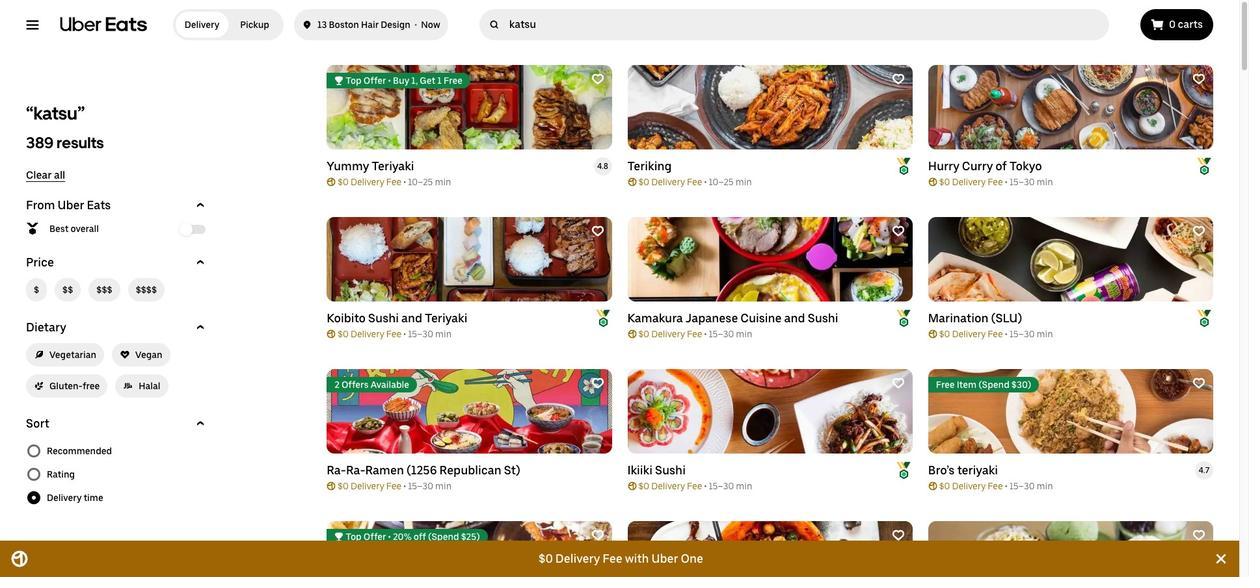 Task type: describe. For each thing, give the bounding box(es) containing it.
delivery for delivery
[[185, 20, 219, 30]]

vegetarian
[[49, 350, 96, 361]]

$$$
[[97, 285, 112, 295]]

gluten-free button
[[26, 375, 108, 398]]

time
[[84, 493, 103, 504]]

free
[[83, 381, 100, 392]]

from uber eats button
[[26, 198, 208, 213]]

best overall
[[49, 224, 99, 234]]

$0 delivery fee with uber one link
[[39, 541, 1203, 578]]

design
[[381, 20, 411, 30]]

halal button
[[115, 375, 168, 398]]

$$$$
[[136, 285, 157, 295]]

from
[[26, 199, 55, 212]]

gluten-
[[49, 381, 83, 392]]

$$
[[63, 285, 73, 295]]

boston
[[329, 20, 359, 30]]

clear all
[[26, 169, 65, 182]]

13 boston hair design • now
[[318, 20, 440, 30]]

gluten-free
[[49, 381, 100, 392]]

price
[[26, 256, 54, 269]]

2 horizontal spatial delivery
[[556, 553, 600, 566]]

uber inside button
[[58, 199, 84, 212]]

sort button
[[26, 417, 208, 432]]

•
[[415, 20, 417, 30]]

13
[[318, 20, 327, 30]]

hair
[[361, 20, 379, 30]]

389
[[26, 133, 54, 152]]

best
[[49, 224, 69, 234]]

one
[[681, 553, 704, 566]]

recommended
[[47, 446, 112, 457]]

Pickup radio
[[228, 12, 281, 38]]

rating
[[47, 470, 75, 480]]

eats
[[87, 199, 111, 212]]



Task type: locate. For each thing, give the bounding box(es) containing it.
delivery time
[[47, 493, 103, 504]]

0
[[1169, 18, 1176, 31]]

vegan button
[[112, 344, 170, 367]]

uber up best overall
[[58, 199, 84, 212]]

overall
[[71, 224, 99, 234]]

uber eats home image
[[60, 17, 147, 33]]

uber
[[58, 199, 84, 212], [652, 553, 679, 566]]

dietary button
[[26, 320, 208, 336]]

delivery for delivery time
[[47, 493, 82, 504]]

1 horizontal spatial delivery
[[185, 20, 219, 30]]

delivery inside option
[[185, 20, 219, 30]]

0 carts button
[[1141, 9, 1214, 40]]

$
[[34, 285, 39, 295]]

2 vertical spatial delivery
[[556, 553, 600, 566]]

1 horizontal spatial uber
[[652, 553, 679, 566]]

price button
[[26, 255, 208, 271]]

now
[[421, 20, 440, 30]]

with
[[625, 553, 649, 566]]

delivery right $0
[[556, 553, 600, 566]]

option group containing recommended
[[26, 440, 208, 510]]

main navigation menu image
[[26, 18, 39, 31]]

clear
[[26, 169, 52, 182]]

add to favorites image
[[1193, 225, 1206, 238], [591, 377, 604, 390], [892, 377, 905, 390], [591, 530, 604, 543], [1193, 530, 1206, 543]]

option group
[[26, 440, 208, 510]]

fee
[[603, 553, 623, 566]]

vegan
[[135, 350, 162, 361]]

add to favorites image
[[591, 73, 604, 86], [892, 73, 905, 86], [1193, 73, 1206, 86], [591, 225, 604, 238], [892, 225, 905, 238], [1193, 377, 1206, 390], [892, 530, 905, 543]]

Food, groceries, drinks, etc text field
[[509, 18, 1104, 31]]

$$ button
[[55, 279, 81, 302]]

389 results
[[26, 133, 104, 152]]

delivery down rating
[[47, 493, 82, 504]]

from uber eats
[[26, 199, 111, 212]]

"katsu"
[[26, 102, 85, 124]]

vegetarian button
[[26, 344, 104, 367]]

sort
[[26, 417, 49, 431]]

0 vertical spatial uber
[[58, 199, 84, 212]]

delivery left pickup
[[185, 20, 219, 30]]

deliver to image
[[302, 17, 312, 33]]

pickup
[[240, 20, 269, 30]]

$$$ button
[[89, 279, 120, 302]]

results
[[57, 133, 104, 152]]

1 vertical spatial delivery
[[47, 493, 82, 504]]

Delivery radio
[[176, 12, 228, 38]]

carts
[[1178, 18, 1203, 31]]

0 carts
[[1169, 18, 1203, 31]]

halal
[[139, 381, 160, 392]]

0 vertical spatial delivery
[[185, 20, 219, 30]]

dietary
[[26, 321, 66, 335]]

0 horizontal spatial delivery
[[47, 493, 82, 504]]

$0
[[539, 553, 553, 566]]

clear all button
[[26, 169, 65, 182]]

0 horizontal spatial uber
[[58, 199, 84, 212]]

$0 delivery fee with uber one
[[539, 553, 704, 566]]

uber left one
[[652, 553, 679, 566]]

delivery
[[185, 20, 219, 30], [47, 493, 82, 504], [556, 553, 600, 566]]

$$$$ button
[[128, 279, 165, 302]]

1 vertical spatial uber
[[652, 553, 679, 566]]

$ button
[[26, 279, 47, 302]]

all
[[54, 169, 65, 182]]



Task type: vqa. For each thing, say whether or not it's contained in the screenshot.
THE FEE
yes



